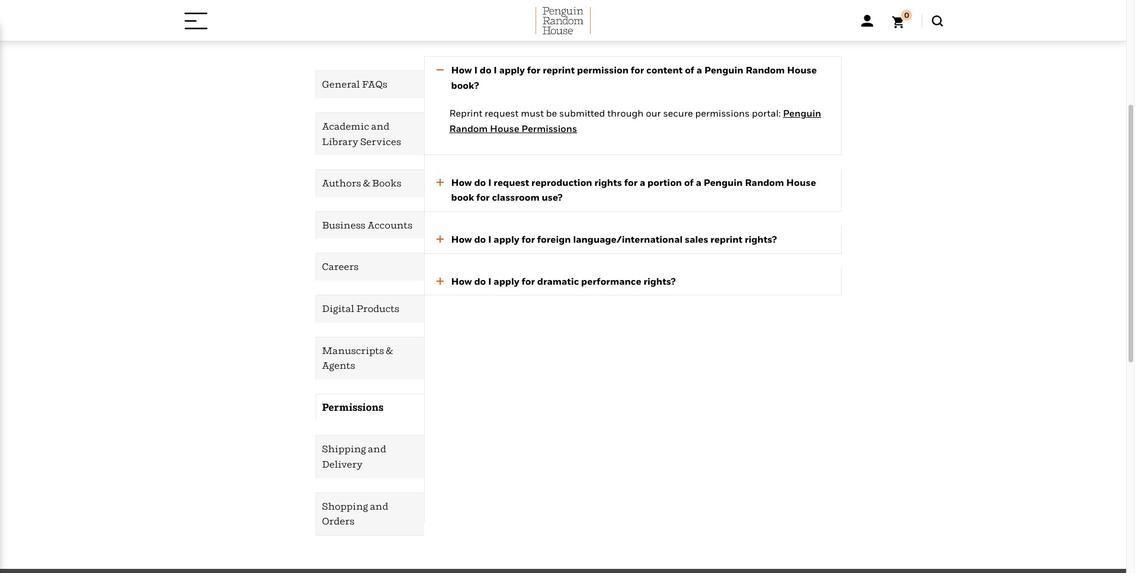 Task type: vqa. For each thing, say whether or not it's contained in the screenshot.
Permissions to the right
yes



Task type: describe. For each thing, give the bounding box(es) containing it.
business accounts
[[322, 219, 413, 231]]

digital products link
[[316, 296, 424, 323]]

how for how do i apply for dramatic performance rights?
[[451, 275, 472, 287]]

shopping and orders
[[322, 501, 388, 528]]

how i do i apply for reprint permission for content of a penguin random house book? link
[[425, 63, 829, 93]]

authors
[[322, 177, 361, 189]]

how do i apply for dramatic performance rights?
[[451, 275, 676, 287]]

how i do i apply for reprint permission for content of a penguin random house book?
[[451, 64, 817, 91]]

random inside how i do i apply for reprint permission for content of a penguin random house book?
[[746, 64, 785, 76]]

book?
[[451, 79, 479, 91]]

library
[[322, 135, 359, 147]]

search image
[[932, 15, 943, 26]]

academic
[[322, 120, 369, 132]]

permissions inside menu
[[322, 402, 384, 414]]

how for how do i apply for foreign language/international sales reprint rights?
[[451, 233, 472, 245]]

accounts
[[368, 219, 413, 231]]

performance
[[581, 275, 642, 287]]

for right rights on the right of page
[[624, 176, 638, 188]]

shopping cart image
[[892, 10, 912, 28]]

reproduction
[[532, 176, 592, 188]]

do inside how i do i apply for reprint permission for content of a penguin random house book?
[[480, 64, 492, 76]]

and for shipping
[[368, 443, 386, 455]]

reprint inside how i do i apply for reprint permission for content of a penguin random house book?
[[543, 64, 575, 76]]

of inside how do i request reproduction rights for a portion of a penguin random house book for classroom use?
[[684, 176, 694, 188]]

penguin random house image
[[536, 7, 591, 34]]

services
[[360, 135, 401, 147]]

house inside how do i request reproduction rights for a portion of a penguin random house book for classroom use?
[[787, 176, 816, 188]]

0 vertical spatial request
[[485, 107, 519, 119]]

secure
[[663, 107, 693, 119]]

shipping and delivery
[[322, 443, 386, 471]]

how do i request reproduction rights for a portion of a penguin random house book for classroom use?
[[451, 176, 816, 203]]

academic and library services link
[[316, 113, 424, 155]]

for right book
[[477, 192, 490, 203]]

general faqs
[[322, 78, 388, 90]]

through
[[608, 107, 644, 119]]

orders
[[322, 516, 355, 528]]

apply inside how i do i apply for reprint permission for content of a penguin random house book?
[[499, 64, 525, 76]]

of inside how i do i apply for reprint permission for content of a penguin random house book?
[[685, 64, 695, 76]]

shipping
[[322, 443, 366, 455]]

dramatic
[[537, 275, 579, 287]]

authors & books link
[[316, 170, 424, 197]]

be
[[546, 107, 557, 119]]

& for authors
[[363, 177, 370, 189]]

how do i apply for foreign language/international sales reprint rights? link
[[425, 232, 829, 247]]

apply for foreign
[[494, 233, 520, 245]]

careers link
[[316, 254, 424, 281]]

penguin random house permissions link
[[450, 107, 822, 135]]

reprint
[[450, 107, 483, 119]]

do for how do i apply for dramatic performance rights?
[[474, 275, 486, 287]]

house inside how i do i apply for reprint permission for content of a penguin random house book?
[[787, 64, 817, 76]]

how do i apply for dramatic performance rights? link
[[425, 274, 829, 289]]

academic and library services
[[322, 120, 401, 147]]

reprint request must be submitted through our secure permissions portal:
[[450, 107, 783, 119]]

0 vertical spatial rights?
[[745, 233, 777, 245]]

for left the content
[[631, 64, 644, 76]]

sign in image
[[861, 15, 873, 27]]

i for how do i apply for dramatic performance rights?
[[488, 275, 492, 287]]

& for manuscripts
[[386, 345, 393, 357]]

business accounts link
[[316, 212, 424, 239]]

random inside how do i request reproduction rights for a portion of a penguin random house book for classroom use?
[[745, 176, 784, 188]]

books
[[372, 177, 402, 189]]

a left the portion
[[640, 176, 646, 188]]

a right the portion
[[696, 176, 702, 188]]

1 vertical spatial rights?
[[644, 275, 676, 287]]

portal:
[[752, 107, 781, 119]]



Task type: locate. For each thing, give the bounding box(es) containing it.
a right the content
[[697, 64, 702, 76]]

request inside how do i request reproduction rights for a portion of a penguin random house book for classroom use?
[[494, 176, 529, 188]]

of right the content
[[685, 64, 695, 76]]

reprint up be
[[543, 64, 575, 76]]

i
[[474, 64, 478, 76], [494, 64, 497, 76], [488, 176, 492, 188], [488, 233, 492, 245], [488, 275, 492, 287]]

sales
[[685, 233, 709, 245]]

classroom
[[492, 192, 540, 203]]

and
[[371, 120, 390, 132], [368, 443, 386, 455], [370, 501, 388, 512]]

apply for dramatic
[[494, 275, 520, 287]]

1 horizontal spatial rights?
[[745, 233, 777, 245]]

1 vertical spatial house
[[490, 123, 520, 135]]

how do i apply for foreign language/international sales reprint rights?
[[451, 233, 777, 245]]

careers
[[322, 261, 359, 273]]

shopping
[[322, 501, 368, 512]]

2 how from the top
[[451, 176, 472, 188]]

2 vertical spatial penguin
[[704, 176, 743, 188]]

menu
[[285, 71, 424, 536]]

1 vertical spatial random
[[450, 123, 488, 135]]

house inside penguin random house permissions
[[490, 123, 520, 135]]

and up services
[[371, 120, 390, 132]]

for left foreign
[[522, 233, 535, 245]]

0 vertical spatial random
[[746, 64, 785, 76]]

book
[[451, 192, 474, 203]]

apply
[[499, 64, 525, 76], [494, 233, 520, 245], [494, 275, 520, 287]]

1 how from the top
[[451, 64, 472, 76]]

i inside how do i request reproduction rights for a portion of a penguin random house book for classroom use?
[[488, 176, 492, 188]]

permissions inside penguin random house permissions
[[522, 123, 577, 135]]

do for how do i request reproduction rights for a portion of a penguin random house book for classroom use?
[[474, 176, 486, 188]]

3 how from the top
[[451, 233, 472, 245]]

how for how i do i apply for reprint permission for content of a penguin random house book?
[[451, 64, 472, 76]]

do for how do i apply for foreign language/international sales reprint rights?
[[474, 233, 486, 245]]

2 vertical spatial apply
[[494, 275, 520, 287]]

must
[[521, 107, 544, 119]]

permissions down be
[[522, 123, 577, 135]]

manuscripts & agents link
[[316, 338, 424, 380]]

penguin up permissions
[[705, 64, 744, 76]]

how inside how do i request reproduction rights for a portion of a penguin random house book for classroom use?
[[451, 176, 472, 188]]

penguin inside how i do i apply for reprint permission for content of a penguin random house book?
[[705, 64, 744, 76]]

how inside how i do i apply for reprint permission for content of a penguin random house book?
[[451, 64, 472, 76]]

1 vertical spatial of
[[684, 176, 694, 188]]

do inside how do i request reproduction rights for a portion of a penguin random house book for classroom use?
[[474, 176, 486, 188]]

apply up "must"
[[499, 64, 525, 76]]

0 horizontal spatial reprint
[[543, 64, 575, 76]]

request left "must"
[[485, 107, 519, 119]]

2 vertical spatial random
[[745, 176, 784, 188]]

0 vertical spatial house
[[787, 64, 817, 76]]

for
[[527, 64, 541, 76], [631, 64, 644, 76], [624, 176, 638, 188], [477, 192, 490, 203], [522, 233, 535, 245], [522, 275, 535, 287]]

0 horizontal spatial rights?
[[644, 275, 676, 287]]

business
[[322, 219, 366, 231]]

for up "must"
[[527, 64, 541, 76]]

permissions
[[695, 107, 750, 119]]

language/international
[[573, 233, 683, 245]]

0 horizontal spatial &
[[363, 177, 370, 189]]

1 horizontal spatial reprint
[[711, 233, 743, 245]]

permissions
[[522, 123, 577, 135], [322, 402, 384, 414]]

1 vertical spatial penguin
[[783, 107, 822, 119]]

penguin inside penguin random house permissions
[[783, 107, 822, 119]]

& inside manuscripts & agents
[[386, 345, 393, 357]]

for left the dramatic
[[522, 275, 535, 287]]

2 vertical spatial house
[[787, 176, 816, 188]]

1 vertical spatial &
[[386, 345, 393, 357]]

delivery
[[322, 459, 363, 471]]

request up the 'classroom'
[[494, 176, 529, 188]]

0 vertical spatial of
[[685, 64, 695, 76]]

manuscripts & agents
[[322, 345, 393, 372]]

content
[[647, 64, 683, 76]]

how do i request reproduction rights for a portion of a penguin random house book for classroom use? link
[[425, 175, 829, 206]]

permission
[[577, 64, 629, 76]]

how
[[451, 64, 472, 76], [451, 176, 472, 188], [451, 233, 472, 245], [451, 275, 472, 287]]

i for how do i apply for foreign language/international sales reprint rights?
[[488, 233, 492, 245]]

reprint right sales
[[711, 233, 743, 245]]

our
[[646, 107, 661, 119]]

1 vertical spatial request
[[494, 176, 529, 188]]

penguin right 'portal:'
[[783, 107, 822, 119]]

do
[[480, 64, 492, 76], [474, 176, 486, 188], [474, 233, 486, 245], [474, 275, 486, 287]]

apply down the 'classroom'
[[494, 233, 520, 245]]

and for shopping
[[370, 501, 388, 512]]

rights?
[[745, 233, 777, 245], [644, 275, 676, 287]]

general faqs link
[[316, 71, 424, 98]]

products
[[356, 303, 400, 315]]

menu containing general faqs
[[285, 71, 424, 536]]

and for academic
[[371, 120, 390, 132]]

foreign
[[537, 233, 571, 245]]

&
[[363, 177, 370, 189], [386, 345, 393, 357]]

random inside penguin random house permissions
[[450, 123, 488, 135]]

& right manuscripts
[[386, 345, 393, 357]]

1 horizontal spatial &
[[386, 345, 393, 357]]

house
[[787, 64, 817, 76], [490, 123, 520, 135], [787, 176, 816, 188]]

0 vertical spatial reprint
[[543, 64, 575, 76]]

use?
[[542, 192, 563, 203]]

permissions link
[[316, 395, 424, 422]]

how for how do i request reproduction rights for a portion of a penguin random house book for classroom use?
[[451, 176, 472, 188]]

1 vertical spatial reprint
[[711, 233, 743, 245]]

general
[[322, 78, 360, 90]]

penguin random house permissions
[[450, 107, 822, 135]]

portion
[[648, 176, 682, 188]]

0 vertical spatial and
[[371, 120, 390, 132]]

request
[[485, 107, 519, 119], [494, 176, 529, 188]]

digital
[[322, 303, 355, 315]]

i for how do i request reproduction rights for a portion of a penguin random house book for classroom use?
[[488, 176, 492, 188]]

manuscripts
[[322, 345, 384, 357]]

apply left the dramatic
[[494, 275, 520, 287]]

and inside shipping and delivery
[[368, 443, 386, 455]]

digital products
[[322, 303, 400, 315]]

random
[[746, 64, 785, 76], [450, 123, 488, 135], [745, 176, 784, 188]]

penguin right the portion
[[704, 176, 743, 188]]

submitted
[[560, 107, 605, 119]]

and inside shopping and orders
[[370, 501, 388, 512]]

0 vertical spatial permissions
[[522, 123, 577, 135]]

0 vertical spatial &
[[363, 177, 370, 189]]

0 vertical spatial penguin
[[705, 64, 744, 76]]

authors & books
[[322, 177, 402, 189]]

reprint
[[543, 64, 575, 76], [711, 233, 743, 245]]

4 how from the top
[[451, 275, 472, 287]]

& left books
[[363, 177, 370, 189]]

a inside how i do i apply for reprint permission for content of a penguin random house book?
[[697, 64, 702, 76]]

penguin
[[705, 64, 744, 76], [783, 107, 822, 119], [704, 176, 743, 188]]

1 vertical spatial and
[[368, 443, 386, 455]]

faqs
[[362, 78, 388, 90]]

a
[[697, 64, 702, 76], [640, 176, 646, 188], [696, 176, 702, 188]]

shopping and orders link
[[316, 493, 424, 536]]

1 vertical spatial apply
[[494, 233, 520, 245]]

and right shipping
[[368, 443, 386, 455]]

agents
[[322, 360, 355, 372]]

and right shopping
[[370, 501, 388, 512]]

penguin inside how do i request reproduction rights for a portion of a penguin random house book for classroom use?
[[704, 176, 743, 188]]

2 vertical spatial and
[[370, 501, 388, 512]]

of right the portion
[[684, 176, 694, 188]]

rights
[[595, 176, 622, 188]]

1 horizontal spatial permissions
[[522, 123, 577, 135]]

permissions up shipping
[[322, 402, 384, 414]]

& inside authors & books link
[[363, 177, 370, 189]]

0 vertical spatial apply
[[499, 64, 525, 76]]

1 vertical spatial permissions
[[322, 402, 384, 414]]

of
[[685, 64, 695, 76], [684, 176, 694, 188]]

and inside academic and library services
[[371, 120, 390, 132]]

shipping and delivery link
[[316, 436, 424, 479]]

0 horizontal spatial permissions
[[322, 402, 384, 414]]



